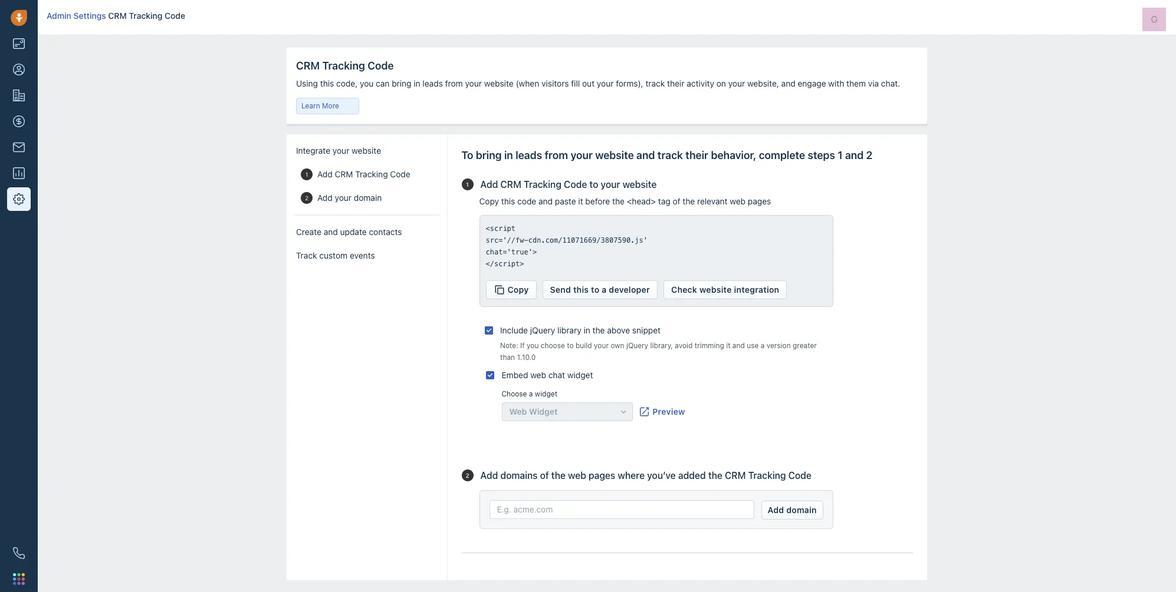 Task type: describe. For each thing, give the bounding box(es) containing it.
check
[[671, 285, 697, 295]]

choose a widget
[[502, 390, 557, 399]]

add your domain
[[317, 193, 382, 203]]

in inside include jquery library in the above snippet note: if you choose to build your own jquery library, avoid trimming it and use a version greater than 1.10.0
[[584, 326, 590, 336]]

track
[[296, 251, 317, 261]]

domain inside button
[[786, 506, 817, 516]]

where
[[618, 471, 645, 481]]

website inside button
[[700, 285, 732, 295]]

add domain button
[[761, 501, 823, 520]]

to inside include jquery library in the above snippet note: if you choose to build your own jquery library, avoid trimming it and use a version greater than 1.10.0
[[567, 342, 574, 350]]

2 vertical spatial a
[[529, 390, 533, 399]]

phone element
[[7, 542, 31, 566]]

more
[[322, 101, 339, 110]]

<head>
[[627, 196, 656, 206]]

check website integration
[[671, 285, 779, 295]]

build
[[576, 342, 592, 350]]

create
[[296, 227, 321, 237]]

1 vertical spatial widget
[[535, 390, 557, 399]]

use
[[747, 342, 759, 350]]

a inside button
[[602, 285, 607, 295]]

tracking right settings
[[129, 11, 163, 21]]

copy this code and paste it before the <head> tag of the relevant web pages
[[479, 196, 771, 206]]

developer
[[609, 285, 650, 295]]

the right the added
[[708, 471, 723, 481]]

1 vertical spatial web
[[530, 370, 546, 380]]

your up before
[[601, 179, 620, 190]]

and right create
[[324, 227, 338, 237]]

1 vertical spatial of
[[540, 471, 549, 481]]

E.g. acme.com text field
[[489, 501, 754, 520]]

web widget button
[[502, 403, 633, 422]]

include jquery library in the above snippet note: if you choose to build your own jquery library, avoid trimming it and use a version greater than 1.10.0
[[500, 326, 817, 362]]

library
[[558, 326, 581, 336]]

domains
[[500, 471, 538, 481]]

the inside include jquery library in the above snippet note: if you choose to build your own jquery library, avoid trimming it and use a version greater than 1.10.0
[[593, 326, 605, 336]]

note:
[[500, 342, 518, 350]]

widget
[[529, 407, 558, 417]]

bring
[[476, 149, 502, 162]]

1.10.0
[[517, 353, 536, 362]]

create and update contacts
[[296, 227, 402, 237]]

1 vertical spatial pages
[[589, 471, 615, 481]]

copy for copy
[[508, 285, 529, 295]]

crm right the added
[[725, 471, 746, 481]]

events
[[350, 251, 375, 261]]

integration
[[734, 285, 779, 295]]

if
[[520, 342, 525, 350]]

you've
[[647, 471, 676, 481]]

crm up code
[[500, 179, 521, 190]]

send this to a developer button
[[542, 281, 658, 300]]

track
[[658, 149, 683, 162]]

0 vertical spatial to
[[590, 179, 598, 190]]

their
[[686, 149, 709, 162]]

add domains of the web pages where you've added the crm tracking code
[[480, 471, 812, 481]]

web
[[509, 407, 527, 417]]

than
[[500, 353, 515, 362]]

paste
[[555, 196, 576, 206]]

added
[[678, 471, 706, 481]]

tag
[[658, 196, 671, 206]]

and right steps
[[845, 149, 864, 162]]

1 horizontal spatial pages
[[748, 196, 771, 206]]

update
[[340, 227, 367, 237]]

add for add crm tracking code to your website
[[480, 179, 498, 190]]

2 vertical spatial 2
[[466, 473, 469, 480]]

avoid
[[675, 342, 693, 350]]

library,
[[650, 342, 673, 350]]

before
[[585, 196, 610, 206]]

website up add crm tracking code
[[352, 146, 381, 156]]

preview button
[[638, 403, 686, 422]]

2 horizontal spatial 2
[[866, 149, 873, 162]]

complete
[[759, 149, 805, 162]]

phone image
[[13, 548, 25, 560]]



Task type: vqa. For each thing, say whether or not it's contained in the screenshot.
DOMAIN within "button"
yes



Task type: locate. For each thing, give the bounding box(es) containing it.
1 vertical spatial this
[[573, 285, 589, 295]]

1 horizontal spatial copy
[[508, 285, 529, 295]]

0 horizontal spatial 1
[[305, 171, 308, 178]]

jquery down the "snippet"
[[626, 342, 648, 350]]

the right before
[[612, 196, 625, 206]]

1 vertical spatial domain
[[786, 506, 817, 516]]

website right check
[[700, 285, 732, 295]]

and right code
[[539, 196, 553, 206]]

0 vertical spatial pages
[[748, 196, 771, 206]]

widget right chat
[[567, 370, 593, 380]]

contacts
[[369, 227, 402, 237]]

0 vertical spatial web
[[730, 196, 746, 206]]

1 horizontal spatial jquery
[[626, 342, 648, 350]]

to up before
[[590, 179, 598, 190]]

it right paste
[[578, 196, 583, 206]]

integrate
[[296, 146, 330, 156]]

copy
[[479, 196, 499, 206], [508, 285, 529, 295]]

add
[[317, 169, 333, 179], [480, 179, 498, 190], [317, 193, 333, 203], [480, 471, 498, 481], [768, 506, 784, 516]]

0 horizontal spatial pages
[[589, 471, 615, 481]]

learn
[[301, 101, 320, 110]]

web right "relevant"
[[730, 196, 746, 206]]

copy button
[[486, 281, 537, 300]]

to left developer
[[591, 285, 600, 295]]

learn more link
[[296, 98, 359, 114]]

a left developer
[[602, 285, 607, 295]]

1 horizontal spatial a
[[602, 285, 607, 295]]

tracking up code
[[524, 179, 562, 190]]

1 horizontal spatial in
[[584, 326, 590, 336]]

greater
[[793, 342, 817, 350]]

custom
[[319, 251, 348, 261]]

0 vertical spatial a
[[602, 285, 607, 295]]

1 vertical spatial jquery
[[626, 342, 648, 350]]

2 vertical spatial 1
[[466, 181, 469, 188]]

leads
[[516, 149, 542, 162]]

website up copy this code and paste it before the <head> tag of the relevant web pages
[[595, 149, 634, 162]]

tracking up add your domain
[[355, 169, 388, 179]]

pages right "relevant"
[[748, 196, 771, 206]]

0 vertical spatial widget
[[567, 370, 593, 380]]

copy up include on the left
[[508, 285, 529, 295]]

preview
[[653, 407, 685, 417]]

this left code
[[501, 196, 515, 206]]

add crm tracking code to your website
[[480, 179, 657, 190]]

1 vertical spatial 1
[[305, 171, 308, 178]]

code
[[165, 11, 185, 21], [390, 169, 410, 179], [564, 179, 587, 190], [788, 471, 812, 481]]

send this to a developer
[[550, 285, 650, 295]]

it
[[578, 196, 583, 206], [726, 342, 731, 350]]

track custom events
[[296, 251, 375, 261]]

add for add domains of the web pages where you've added the crm tracking code
[[480, 471, 498, 481]]

0 vertical spatial 1
[[838, 149, 843, 162]]

relevant
[[697, 196, 728, 206]]

1
[[838, 149, 843, 162], [305, 171, 308, 178], [466, 181, 469, 188]]

choose
[[541, 342, 565, 350]]

1 down the to on the left of page
[[466, 181, 469, 188]]

integrate your website
[[296, 146, 381, 156]]

check website integration button
[[664, 281, 787, 300]]

your down add crm tracking code
[[335, 193, 352, 203]]

2 horizontal spatial a
[[761, 342, 765, 350]]

code
[[517, 196, 536, 206]]

admin settings crm tracking code
[[47, 11, 185, 21]]

behavior,
[[711, 149, 756, 162]]

1 horizontal spatial it
[[726, 342, 731, 350]]

admin
[[47, 11, 71, 21]]

and inside include jquery library in the above snippet note: if you choose to build your own jquery library, avoid trimming it and use a version greater than 1.10.0
[[733, 342, 745, 350]]

2 vertical spatial to
[[567, 342, 574, 350]]

your inside include jquery library in the above snippet note: if you choose to build your own jquery library, avoid trimming it and use a version greater than 1.10.0
[[594, 342, 609, 350]]

web widget
[[509, 407, 558, 417]]

your right integrate
[[333, 146, 349, 156]]

1 down integrate
[[305, 171, 308, 178]]

0 horizontal spatial a
[[529, 390, 533, 399]]

copy inside button
[[508, 285, 529, 295]]

add for add crm tracking code
[[317, 169, 333, 179]]

2 up create
[[305, 195, 309, 202]]

add for add domain
[[768, 506, 784, 516]]

0 horizontal spatial 2
[[305, 195, 309, 202]]

version
[[767, 342, 791, 350]]

jquery up the you
[[530, 326, 555, 336]]

crm
[[108, 11, 127, 21], [335, 169, 353, 179], [500, 179, 521, 190], [725, 471, 746, 481]]

this for copy
[[501, 196, 515, 206]]

chat
[[548, 370, 565, 380]]

0 vertical spatial it
[[578, 196, 583, 206]]

to
[[462, 149, 473, 162]]

this
[[501, 196, 515, 206], [573, 285, 589, 295]]

to inside button
[[591, 285, 600, 295]]

the left above
[[593, 326, 605, 336]]

0 vertical spatial this
[[501, 196, 515, 206]]

and
[[637, 149, 655, 162], [845, 149, 864, 162], [539, 196, 553, 206], [324, 227, 338, 237], [733, 342, 745, 350]]

0 horizontal spatial in
[[504, 149, 513, 162]]

web left where
[[568, 471, 586, 481]]

crm down integrate your website
[[335, 169, 353, 179]]

in
[[504, 149, 513, 162], [584, 326, 590, 336]]

of right tag
[[673, 196, 680, 206]]

add crm tracking code
[[317, 169, 410, 179]]

1 vertical spatial copy
[[508, 285, 529, 295]]

0 vertical spatial copy
[[479, 196, 499, 206]]

to bring in leads from your website and track their behavior, complete steps 1 and 2
[[462, 149, 873, 162]]

trimming
[[695, 342, 724, 350]]

add for add your domain
[[317, 193, 333, 203]]

1 right steps
[[838, 149, 843, 162]]

it inside include jquery library in the above snippet note: if you choose to build your own jquery library, avoid trimming it and use a version greater than 1.10.0
[[726, 342, 731, 350]]

pages
[[748, 196, 771, 206], [589, 471, 615, 481]]

a right choose
[[529, 390, 533, 399]]

web
[[730, 196, 746, 206], [530, 370, 546, 380], [568, 471, 586, 481]]

website
[[352, 146, 381, 156], [595, 149, 634, 162], [623, 179, 657, 190], [700, 285, 732, 295]]

learn more
[[301, 101, 339, 110]]

of
[[673, 196, 680, 206], [540, 471, 549, 481]]

freshworks switcher image
[[13, 574, 25, 586]]

domain
[[354, 193, 382, 203], [786, 506, 817, 516]]

0 vertical spatial 2
[[866, 149, 873, 162]]

admin settings link
[[47, 11, 108, 21]]

you
[[527, 342, 539, 350]]

copy for copy this code and paste it before the <head> tag of the relevant web pages
[[479, 196, 499, 206]]

of right domains
[[540, 471, 549, 481]]

above
[[607, 326, 630, 336]]

to
[[590, 179, 598, 190], [591, 285, 600, 295], [567, 342, 574, 350]]

1 horizontal spatial 2
[[466, 473, 469, 480]]

2
[[866, 149, 873, 162], [305, 195, 309, 202], [466, 473, 469, 480]]

to left build
[[567, 342, 574, 350]]

1 vertical spatial to
[[591, 285, 600, 295]]

snippet
[[632, 326, 661, 336]]

a inside include jquery library in the above snippet note: if you choose to build your own jquery library, avoid trimming it and use a version greater than 1.10.0
[[761, 342, 765, 350]]

the right domains
[[551, 471, 566, 481]]

0 horizontal spatial jquery
[[530, 326, 555, 336]]

1 horizontal spatial this
[[573, 285, 589, 295]]

0 horizontal spatial web
[[530, 370, 546, 380]]

this inside button
[[573, 285, 589, 295]]

0 horizontal spatial it
[[578, 196, 583, 206]]

2 horizontal spatial web
[[730, 196, 746, 206]]

your left own
[[594, 342, 609, 350]]

0 horizontal spatial domain
[[354, 193, 382, 203]]

choose
[[502, 390, 527, 399]]

website up <head>
[[623, 179, 657, 190]]

2 horizontal spatial 1
[[838, 149, 843, 162]]

the left "relevant"
[[683, 196, 695, 206]]

add domain
[[768, 506, 817, 516]]

and left the track
[[637, 149, 655, 162]]

0 vertical spatial in
[[504, 149, 513, 162]]

1 horizontal spatial widget
[[567, 370, 593, 380]]

this for send
[[573, 285, 589, 295]]

and left use
[[733, 342, 745, 350]]

0 horizontal spatial of
[[540, 471, 549, 481]]

add inside button
[[768, 506, 784, 516]]

1 horizontal spatial domain
[[786, 506, 817, 516]]

1 vertical spatial a
[[761, 342, 765, 350]]

own
[[611, 342, 624, 350]]

include
[[500, 326, 528, 336]]

embed
[[502, 370, 528, 380]]

2 right steps
[[866, 149, 873, 162]]

0 vertical spatial jquery
[[530, 326, 555, 336]]

2 left domains
[[466, 473, 469, 480]]

1 vertical spatial 2
[[305, 195, 309, 202]]

pages left where
[[589, 471, 615, 481]]

settings
[[73, 11, 106, 21]]

tracking up add domain at the right of page
[[748, 471, 786, 481]]

send
[[550, 285, 571, 295]]

0 horizontal spatial this
[[501, 196, 515, 206]]

1 horizontal spatial 1
[[466, 181, 469, 188]]

embed web chat widget
[[502, 370, 593, 380]]

your right the from
[[571, 149, 593, 162]]

copy left code
[[479, 196, 499, 206]]

this right send
[[573, 285, 589, 295]]

the
[[612, 196, 625, 206], [683, 196, 695, 206], [593, 326, 605, 336], [551, 471, 566, 481], [708, 471, 723, 481]]

widget up "widget"
[[535, 390, 557, 399]]

your
[[333, 146, 349, 156], [571, 149, 593, 162], [601, 179, 620, 190], [335, 193, 352, 203], [594, 342, 609, 350]]

1 horizontal spatial web
[[568, 471, 586, 481]]

it right the trimming
[[726, 342, 731, 350]]

2 vertical spatial web
[[568, 471, 586, 481]]

None text field
[[486, 223, 827, 270]]

a right use
[[761, 342, 765, 350]]

jquery
[[530, 326, 555, 336], [626, 342, 648, 350]]

tracking
[[129, 11, 163, 21], [355, 169, 388, 179], [524, 179, 562, 190], [748, 471, 786, 481]]

0 vertical spatial of
[[673, 196, 680, 206]]

in right bring
[[504, 149, 513, 162]]

0 horizontal spatial widget
[[535, 390, 557, 399]]

from
[[545, 149, 568, 162]]

in up build
[[584, 326, 590, 336]]

steps
[[808, 149, 835, 162]]

a
[[602, 285, 607, 295], [761, 342, 765, 350], [529, 390, 533, 399]]

0 vertical spatial domain
[[354, 193, 382, 203]]

web left chat
[[530, 370, 546, 380]]

1 vertical spatial it
[[726, 342, 731, 350]]

1 vertical spatial in
[[584, 326, 590, 336]]

0 horizontal spatial copy
[[479, 196, 499, 206]]

1 horizontal spatial of
[[673, 196, 680, 206]]

crm right settings
[[108, 11, 127, 21]]



